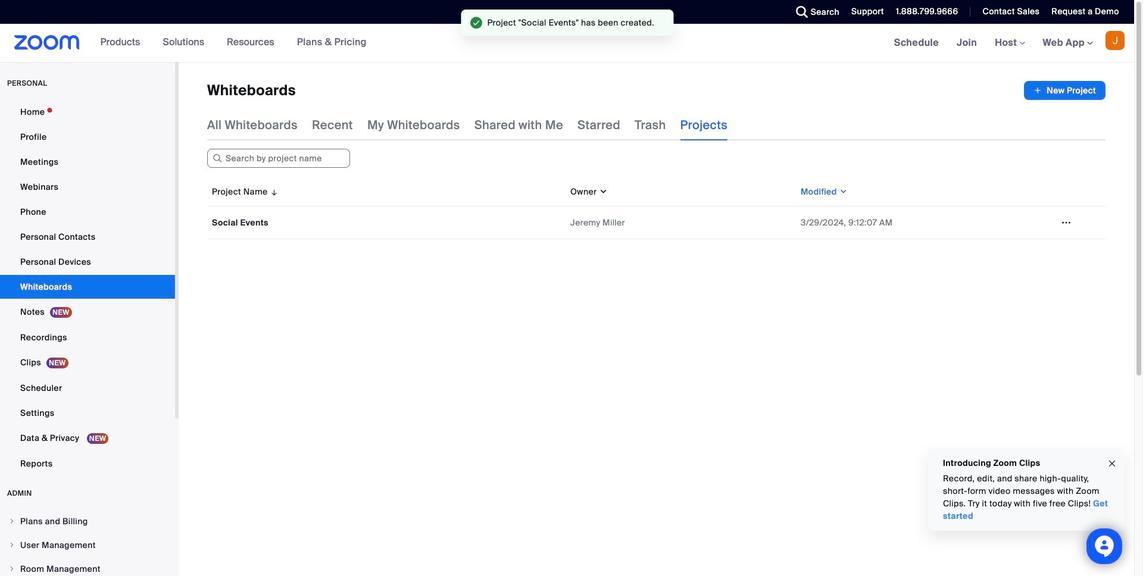 Task type: locate. For each thing, give the bounding box(es) containing it.
profile picture image
[[1106, 31, 1125, 50]]

admin menu menu
[[0, 510, 175, 576]]

2 right image from the top
[[8, 542, 15, 549]]

0 vertical spatial right image
[[8, 518, 15, 525]]

banner
[[0, 24, 1135, 63]]

1 vertical spatial menu item
[[0, 534, 175, 557]]

right image
[[8, 518, 15, 525], [8, 542, 15, 549], [8, 566, 15, 573]]

2 vertical spatial right image
[[8, 566, 15, 573]]

right image for first "menu item" from the top of the admin menu menu
[[8, 518, 15, 525]]

1 vertical spatial right image
[[8, 542, 15, 549]]

0 vertical spatial menu item
[[0, 510, 175, 533]]

3 right image from the top
[[8, 566, 15, 573]]

success image
[[470, 17, 483, 29]]

arrow down image
[[268, 185, 279, 199]]

application
[[207, 177, 1115, 248]]

menu item
[[0, 510, 175, 533], [0, 534, 175, 557], [0, 558, 175, 576]]

1 right image from the top
[[8, 518, 15, 525]]

2 vertical spatial menu item
[[0, 558, 175, 576]]

edit project image
[[1057, 217, 1076, 228]]



Task type: vqa. For each thing, say whether or not it's contained in the screenshot.
Chat in the cell
no



Task type: describe. For each thing, give the bounding box(es) containing it.
personal menu menu
[[0, 100, 175, 477]]

right image for second "menu item"
[[8, 542, 15, 549]]

down image
[[837, 186, 848, 198]]

down image
[[597, 186, 608, 198]]

zoom logo image
[[14, 35, 80, 50]]

close image
[[1108, 457, 1117, 471]]

Search text field
[[207, 149, 350, 168]]

1 menu item from the top
[[0, 510, 175, 533]]

add image
[[1034, 85, 1042, 96]]

2 menu item from the top
[[0, 534, 175, 557]]

3 menu item from the top
[[0, 558, 175, 576]]

tabs of all whiteboard page tab list
[[207, 110, 728, 141]]

meetings navigation
[[885, 24, 1135, 63]]

product information navigation
[[91, 24, 376, 62]]

right image for 1st "menu item" from the bottom
[[8, 566, 15, 573]]



